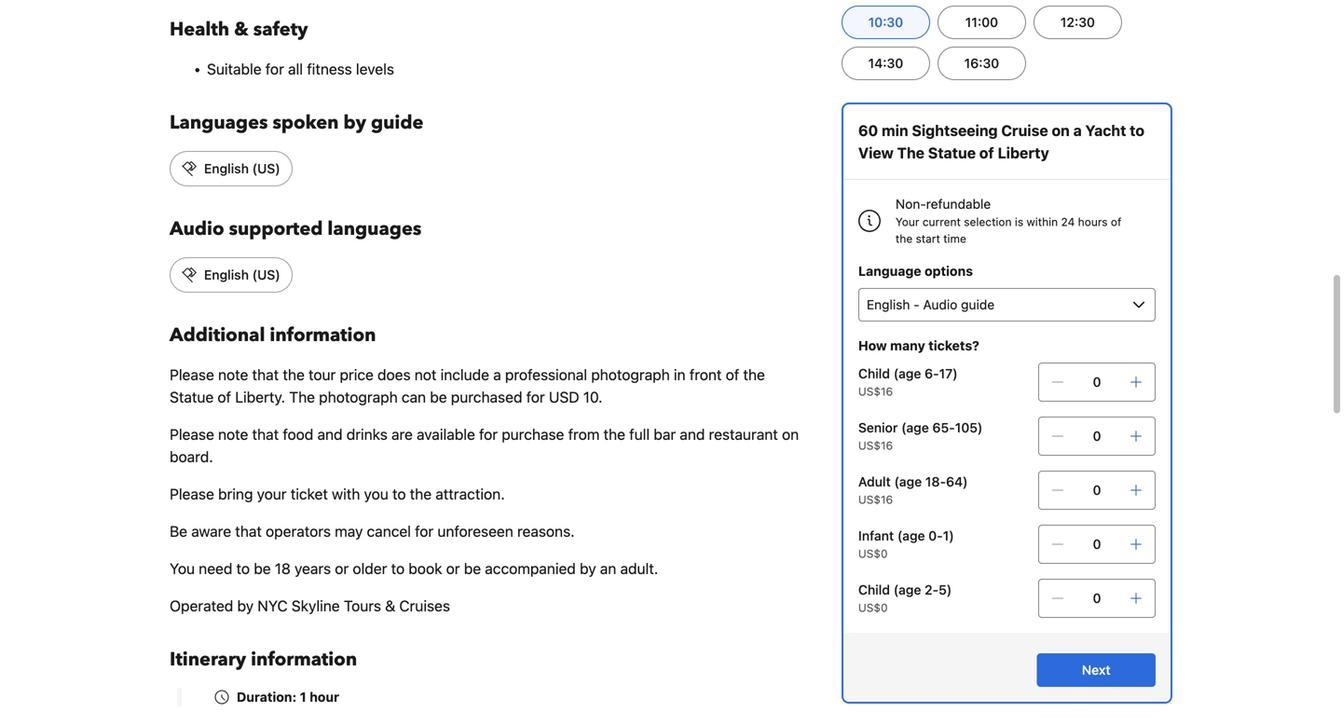 Task type: describe. For each thing, give the bounding box(es) containing it.
english (us) for languages
[[204, 161, 280, 176]]

you need to be 18 years or older to book or be accompanied by an adult.
[[170, 560, 659, 578]]

not
[[415, 366, 437, 384]]

adult
[[859, 474, 891, 490]]

105)
[[955, 420, 983, 435]]

statue inside 60 min sightseeing cruise on a yacht to view the statue of liberty
[[928, 144, 976, 162]]

tours
[[344, 597, 381, 615]]

suitable
[[207, 60, 262, 78]]

suitable for all fitness levels
[[207, 60, 394, 78]]

to right need
[[236, 560, 250, 578]]

min
[[882, 122, 909, 139]]

language options
[[859, 263, 973, 279]]

the inside please note that the tour price does not include a professional photograph in front of the statue of liberty. the photograph can be purchased for usd 10.
[[289, 388, 315, 406]]

next
[[1082, 662, 1111, 678]]

that for the
[[252, 366, 279, 384]]

levels
[[356, 60, 394, 78]]

1 horizontal spatial &
[[385, 597, 396, 615]]

1 and from the left
[[317, 426, 343, 443]]

child for child (age 6-17)
[[859, 366, 890, 381]]

please for board.
[[170, 426, 214, 443]]

us$0 for infant
[[859, 547, 888, 560]]

child (age 2-5) us$0
[[859, 582, 952, 614]]

infant
[[859, 528, 894, 544]]

64)
[[946, 474, 968, 490]]

child (age 6-17) us$16
[[859, 366, 958, 398]]

on inside 60 min sightseeing cruise on a yacht to view the statue of liberty
[[1052, 122, 1070, 139]]

65-
[[933, 420, 955, 435]]

0 for child (age 2-5)
[[1093, 591, 1102, 606]]

restaurant
[[709, 426, 778, 443]]

(age for 6-
[[894, 366, 922, 381]]

11:00
[[966, 14, 999, 30]]

3 please from the top
[[170, 485, 214, 503]]

(age for 0-
[[898, 528, 925, 544]]

itinerary
[[170, 647, 246, 673]]

us$16 for adult
[[859, 493, 893, 506]]

are
[[392, 426, 413, 443]]

12:30
[[1061, 14, 1096, 30]]

that for food
[[252, 426, 279, 443]]

for right cancel
[[415, 523, 434, 540]]

sightseeing
[[912, 122, 998, 139]]

refundable
[[927, 196, 991, 212]]

bring
[[218, 485, 253, 503]]

duration: 1 hour
[[237, 690, 339, 705]]

60 min sightseeing cruise on a yacht to view the statue of liberty
[[859, 122, 1145, 162]]

book
[[409, 560, 442, 578]]

cancel
[[367, 523, 411, 540]]

how
[[859, 338, 887, 353]]

2 horizontal spatial be
[[464, 560, 481, 578]]

audio
[[170, 216, 224, 242]]

of inside 60 min sightseeing cruise on a yacht to view the statue of liberty
[[980, 144, 995, 162]]

additional
[[170, 323, 265, 348]]

operated by nyc skyline tours & cruises
[[170, 597, 450, 615]]

the inside please note that food and drinks are available for purchase from the full bar and restaurant on board.
[[604, 426, 626, 443]]

board.
[[170, 448, 213, 466]]

of right front
[[726, 366, 740, 384]]

english for languages
[[204, 161, 249, 176]]

operated
[[170, 597, 233, 615]]

0-
[[929, 528, 943, 544]]

is
[[1015, 215, 1024, 228]]

duration:
[[237, 690, 297, 705]]

24
[[1062, 215, 1075, 228]]

tickets?
[[929, 338, 980, 353]]

2-
[[925, 582, 939, 598]]

full
[[630, 426, 650, 443]]

price
[[340, 366, 374, 384]]

years
[[295, 560, 331, 578]]

cruise
[[1002, 122, 1049, 139]]

a inside please note that the tour price does not include a professional photograph in front of the statue of liberty. the photograph can be purchased for usd 10.
[[493, 366, 501, 384]]

cruises
[[399, 597, 450, 615]]

accompanied
[[485, 560, 576, 578]]

of left liberty.
[[218, 388, 231, 406]]

10.
[[583, 388, 603, 406]]

attraction.
[[436, 485, 505, 503]]

0 for infant (age 0-1)
[[1093, 537, 1102, 552]]

14:30
[[869, 55, 904, 71]]

10:30
[[869, 14, 904, 30]]

the left the tour
[[283, 366, 305, 384]]

2 and from the left
[[680, 426, 705, 443]]

health
[[170, 17, 230, 42]]

hours
[[1078, 215, 1108, 228]]

to right you
[[393, 485, 406, 503]]

languages
[[170, 110, 268, 136]]

all
[[288, 60, 303, 78]]

drinks
[[347, 426, 388, 443]]

can
[[402, 388, 426, 406]]

1
[[300, 690, 306, 705]]

guide
[[371, 110, 424, 136]]

languages spoken by guide
[[170, 110, 424, 136]]

0 vertical spatial photograph
[[591, 366, 670, 384]]

english for audio
[[204, 267, 249, 283]]

for inside please note that the tour price does not include a professional photograph in front of the statue of liberty. the photograph can be purchased for usd 10.
[[527, 388, 545, 406]]

non-
[[896, 196, 927, 212]]

usd
[[549, 388, 580, 406]]

(age for 2-
[[894, 582, 922, 598]]

0 for child (age 6-17)
[[1093, 374, 1102, 390]]

include
[[441, 366, 490, 384]]

0 vertical spatial &
[[234, 17, 249, 42]]

senior (age 65-105) us$16
[[859, 420, 983, 452]]

2 or from the left
[[446, 560, 460, 578]]

reasons.
[[517, 523, 575, 540]]

in
[[674, 366, 686, 384]]

information for additional information
[[270, 323, 376, 348]]



Task type: vqa. For each thing, say whether or not it's contained in the screenshot.
0 corresponding to Child (age 2-5)
yes



Task type: locate. For each thing, give the bounding box(es) containing it.
that up liberty.
[[252, 366, 279, 384]]

1 vertical spatial a
[[493, 366, 501, 384]]

you
[[170, 560, 195, 578]]

(age inside the infant (age 0-1) us$0
[[898, 528, 925, 544]]

2 us$16 from the top
[[859, 439, 893, 452]]

2 horizontal spatial by
[[580, 560, 596, 578]]

for down professional
[[527, 388, 545, 406]]

english
[[204, 161, 249, 176], [204, 267, 249, 283]]

(age inside adult (age 18-64) us$16
[[895, 474, 922, 490]]

to inside 60 min sightseeing cruise on a yacht to view the statue of liberty
[[1130, 122, 1145, 139]]

0 vertical spatial child
[[859, 366, 890, 381]]

english down languages
[[204, 161, 249, 176]]

2 vertical spatial us$16
[[859, 493, 893, 506]]

0 vertical spatial information
[[270, 323, 376, 348]]

1 vertical spatial please
[[170, 426, 214, 443]]

1 vertical spatial english (us)
[[204, 267, 280, 283]]

1 note from the top
[[218, 366, 248, 384]]

2 please from the top
[[170, 426, 214, 443]]

from
[[568, 426, 600, 443]]

2 english (us) from the top
[[204, 267, 280, 283]]

& left safety
[[234, 17, 249, 42]]

to right yacht
[[1130, 122, 1145, 139]]

be inside please note that the tour price does not include a professional photograph in front of the statue of liberty. the photograph can be purchased for usd 10.
[[430, 388, 447, 406]]

liberty.
[[235, 388, 285, 406]]

1 child from the top
[[859, 366, 890, 381]]

0 vertical spatial on
[[1052, 122, 1070, 139]]

1 vertical spatial by
[[580, 560, 596, 578]]

child
[[859, 366, 890, 381], [859, 582, 890, 598]]

for
[[266, 60, 284, 78], [527, 388, 545, 406], [479, 426, 498, 443], [415, 523, 434, 540]]

17)
[[939, 366, 958, 381]]

please inside please note that the tour price does not include a professional photograph in front of the statue of liberty. the photograph can be purchased for usd 10.
[[170, 366, 214, 384]]

may
[[335, 523, 363, 540]]

2 0 from the top
[[1093, 428, 1102, 444]]

time
[[944, 232, 967, 245]]

0 for adult (age 18-64)
[[1093, 483, 1102, 498]]

please bring your ticket with you to the attraction.
[[170, 485, 505, 503]]

note for board.
[[218, 426, 248, 443]]

your
[[896, 215, 920, 228]]

start
[[916, 232, 941, 245]]

the left full
[[604, 426, 626, 443]]

4 0 from the top
[[1093, 537, 1102, 552]]

us$16 inside senior (age 65-105) us$16
[[859, 439, 893, 452]]

does
[[378, 366, 411, 384]]

be down unforeseen
[[464, 560, 481, 578]]

0 vertical spatial a
[[1074, 122, 1082, 139]]

0 vertical spatial statue
[[928, 144, 976, 162]]

0 horizontal spatial be
[[254, 560, 271, 578]]

0 vertical spatial by
[[344, 110, 366, 136]]

by left guide
[[344, 110, 366, 136]]

child for child (age 2-5)
[[859, 582, 890, 598]]

1 us$16 from the top
[[859, 385, 893, 398]]

0 horizontal spatial on
[[782, 426, 799, 443]]

1 horizontal spatial by
[[344, 110, 366, 136]]

0 for senior (age 65-105)
[[1093, 428, 1102, 444]]

infant (age 0-1) us$0
[[859, 528, 955, 560]]

a left yacht
[[1074, 122, 1082, 139]]

0 vertical spatial the
[[898, 144, 925, 162]]

that left food
[[252, 426, 279, 443]]

the right you
[[410, 485, 432, 503]]

information up 1
[[251, 647, 357, 673]]

that inside please note that food and drinks are available for purchase from the full bar and restaurant on board.
[[252, 426, 279, 443]]

itinerary information
[[170, 647, 357, 673]]

0 horizontal spatial statue
[[170, 388, 214, 406]]

current
[[923, 215, 961, 228]]

1 vertical spatial &
[[385, 597, 396, 615]]

child inside child (age 6-17) us$16
[[859, 366, 890, 381]]

adult.
[[621, 560, 659, 578]]

1 english from the top
[[204, 161, 249, 176]]

0 vertical spatial us$0
[[859, 547, 888, 560]]

additional information
[[170, 323, 376, 348]]

2 child from the top
[[859, 582, 890, 598]]

1 horizontal spatial be
[[430, 388, 447, 406]]

2 english from the top
[[204, 267, 249, 283]]

of left liberty
[[980, 144, 995, 162]]

to
[[1130, 122, 1145, 139], [393, 485, 406, 503], [236, 560, 250, 578], [391, 560, 405, 578]]

us$0 down the infant (age 0-1) us$0
[[859, 601, 888, 614]]

0 vertical spatial please
[[170, 366, 214, 384]]

1 vertical spatial us$0
[[859, 601, 888, 614]]

1 horizontal spatial a
[[1074, 122, 1082, 139]]

the
[[898, 144, 925, 162], [289, 388, 315, 406]]

front
[[690, 366, 722, 384]]

6-
[[925, 366, 940, 381]]

1 horizontal spatial statue
[[928, 144, 976, 162]]

that inside please note that the tour price does not include a professional photograph in front of the statue of liberty. the photograph can be purchased for usd 10.
[[252, 366, 279, 384]]

child down infant
[[859, 582, 890, 598]]

1 horizontal spatial or
[[446, 560, 460, 578]]

us$0 inside child (age 2-5) us$0
[[859, 601, 888, 614]]

0 vertical spatial english
[[204, 161, 249, 176]]

that
[[252, 366, 279, 384], [252, 426, 279, 443], [235, 523, 262, 540]]

supported
[[229, 216, 323, 242]]

of right the hours
[[1111, 215, 1122, 228]]

unforeseen
[[438, 523, 514, 540]]

1 horizontal spatial and
[[680, 426, 705, 443]]

1 horizontal spatial on
[[1052, 122, 1070, 139]]

a inside 60 min sightseeing cruise on a yacht to view the statue of liberty
[[1074, 122, 1082, 139]]

16:30
[[965, 55, 1000, 71]]

an
[[600, 560, 617, 578]]

18-
[[926, 474, 946, 490]]

safety
[[253, 17, 308, 42]]

within
[[1027, 215, 1058, 228]]

senior
[[859, 420, 898, 435]]

please note that food and drinks are available for purchase from the full bar and restaurant on board.
[[170, 426, 799, 466]]

1 horizontal spatial photograph
[[591, 366, 670, 384]]

note
[[218, 366, 248, 384], [218, 426, 248, 443]]

0 horizontal spatial the
[[289, 388, 315, 406]]

view
[[859, 144, 894, 162]]

be
[[170, 523, 187, 540]]

(age left the 6-
[[894, 366, 922, 381]]

that for operators
[[235, 523, 262, 540]]

selection
[[964, 215, 1012, 228]]

2 note from the top
[[218, 426, 248, 443]]

hour
[[310, 690, 339, 705]]

photograph up "10."
[[591, 366, 670, 384]]

us$16 up senior
[[859, 385, 893, 398]]

3 us$16 from the top
[[859, 493, 893, 506]]

1 vertical spatial statue
[[170, 388, 214, 406]]

bar
[[654, 426, 676, 443]]

us$16 for child
[[859, 385, 893, 398]]

3 0 from the top
[[1093, 483, 1102, 498]]

0 horizontal spatial &
[[234, 17, 249, 42]]

0 horizontal spatial or
[[335, 560, 349, 578]]

and right food
[[317, 426, 343, 443]]

(age for 18-
[[895, 474, 922, 490]]

by left nyc
[[237, 597, 254, 615]]

& right tours
[[385, 597, 396, 615]]

1 vertical spatial photograph
[[319, 388, 398, 406]]

us$0 for child
[[859, 601, 888, 614]]

(age for 65-
[[902, 420, 929, 435]]

languages
[[328, 216, 422, 242]]

please for of
[[170, 366, 214, 384]]

us$16 inside child (age 6-17) us$16
[[859, 385, 893, 398]]

of inside non-refundable your current selection is within 24 hours of the start time
[[1111, 215, 1122, 228]]

1 us$0 from the top
[[859, 547, 888, 560]]

(age left 65- on the right of the page
[[902, 420, 929, 435]]

please up board.
[[170, 426, 214, 443]]

english (us) down languages
[[204, 161, 280, 176]]

(us) for supported
[[252, 267, 280, 283]]

or
[[335, 560, 349, 578], [446, 560, 460, 578]]

1 english (us) from the top
[[204, 161, 280, 176]]

2 us$0 from the top
[[859, 601, 888, 614]]

us$16 for senior
[[859, 439, 893, 452]]

on right cruise
[[1052, 122, 1070, 139]]

0 vertical spatial us$16
[[859, 385, 893, 398]]

(age left 18-
[[895, 474, 922, 490]]

please down "additional"
[[170, 366, 214, 384]]

note for of
[[218, 366, 248, 384]]

us$16 down the adult on the bottom
[[859, 493, 893, 506]]

fitness
[[307, 60, 352, 78]]

statue
[[928, 144, 976, 162], [170, 388, 214, 406]]

for left all at left top
[[266, 60, 284, 78]]

1 vertical spatial information
[[251, 647, 357, 673]]

and
[[317, 426, 343, 443], [680, 426, 705, 443]]

(age
[[894, 366, 922, 381], [902, 420, 929, 435], [895, 474, 922, 490], [898, 528, 925, 544], [894, 582, 922, 598]]

and right the bar
[[680, 426, 705, 443]]

0 horizontal spatial a
[[493, 366, 501, 384]]

2 vertical spatial that
[[235, 523, 262, 540]]

1 vertical spatial (us)
[[252, 267, 280, 283]]

2 vertical spatial please
[[170, 485, 214, 503]]

next button
[[1037, 654, 1156, 687]]

us$0 down infant
[[859, 547, 888, 560]]

be right can
[[430, 388, 447, 406]]

the down your
[[896, 232, 913, 245]]

1 (us) from the top
[[252, 161, 280, 176]]

photograph
[[591, 366, 670, 384], [319, 388, 398, 406]]

note inside please note that food and drinks are available for purchase from the full bar and restaurant on board.
[[218, 426, 248, 443]]

by left an
[[580, 560, 596, 578]]

for inside please note that food and drinks are available for purchase from the full bar and restaurant on board.
[[479, 426, 498, 443]]

non-refundable your current selection is within 24 hours of the start time
[[896, 196, 1122, 245]]

to left book
[[391, 560, 405, 578]]

statue up board.
[[170, 388, 214, 406]]

us$16 down senior
[[859, 439, 893, 452]]

1 vertical spatial that
[[252, 426, 279, 443]]

us$16
[[859, 385, 893, 398], [859, 439, 893, 452], [859, 493, 893, 506]]

(age left 0-
[[898, 528, 925, 544]]

options
[[925, 263, 973, 279]]

note down liberty.
[[218, 426, 248, 443]]

0 vertical spatial (us)
[[252, 161, 280, 176]]

the inside non-refundable your current selection is within 24 hours of the start time
[[896, 232, 913, 245]]

ticket
[[291, 485, 328, 503]]

please down board.
[[170, 485, 214, 503]]

need
[[199, 560, 233, 578]]

1 vertical spatial child
[[859, 582, 890, 598]]

0 vertical spatial english (us)
[[204, 161, 280, 176]]

2 vertical spatial by
[[237, 597, 254, 615]]

liberty
[[998, 144, 1050, 162]]

please note that the tour price does not include a professional photograph in front of the statue of liberty. the photograph can be purchased for usd 10.
[[170, 366, 765, 406]]

on right restaurant
[[782, 426, 799, 443]]

for down purchased
[[479, 426, 498, 443]]

information for itinerary information
[[251, 647, 357, 673]]

5 0 from the top
[[1093, 591, 1102, 606]]

(age inside child (age 2-5) us$0
[[894, 582, 922, 598]]

(age inside senior (age 65-105) us$16
[[902, 420, 929, 435]]

0 vertical spatial that
[[252, 366, 279, 384]]

be left 18
[[254, 560, 271, 578]]

the inside 60 min sightseeing cruise on a yacht to view the statue of liberty
[[898, 144, 925, 162]]

0 horizontal spatial and
[[317, 426, 343, 443]]

note inside please note that the tour price does not include a professional photograph in front of the statue of liberty. the photograph can be purchased for usd 10.
[[218, 366, 248, 384]]

english down audio
[[204, 267, 249, 283]]

be aware that operators may cancel for unforeseen reasons.
[[170, 523, 575, 540]]

(age left 2- at the bottom right of the page
[[894, 582, 922, 598]]

0 horizontal spatial by
[[237, 597, 254, 615]]

the right front
[[744, 366, 765, 384]]

(us) down supported
[[252, 267, 280, 283]]

1 please from the top
[[170, 366, 214, 384]]

audio supported languages
[[170, 216, 422, 242]]

of
[[980, 144, 995, 162], [1111, 215, 1122, 228], [726, 366, 740, 384], [218, 388, 231, 406]]

english (us) down supported
[[204, 267, 280, 283]]

1 vertical spatial english
[[204, 267, 249, 283]]

(age inside child (age 6-17) us$16
[[894, 366, 922, 381]]

or right book
[[446, 560, 460, 578]]

a up purchased
[[493, 366, 501, 384]]

1 vertical spatial note
[[218, 426, 248, 443]]

1 or from the left
[[335, 560, 349, 578]]

1 vertical spatial us$16
[[859, 439, 893, 452]]

a
[[1074, 122, 1082, 139], [493, 366, 501, 384]]

1 horizontal spatial the
[[898, 144, 925, 162]]

us$16 inside adult (age 18-64) us$16
[[859, 493, 893, 506]]

or left older
[[335, 560, 349, 578]]

aware
[[191, 523, 231, 540]]

you
[[364, 485, 389, 503]]

information up the tour
[[270, 323, 376, 348]]

that right aware
[[235, 523, 262, 540]]

18
[[275, 560, 291, 578]]

1 0 from the top
[[1093, 374, 1102, 390]]

information
[[270, 323, 376, 348], [251, 647, 357, 673]]

purchase
[[502, 426, 564, 443]]

statue inside please note that the tour price does not include a professional photograph in front of the statue of liberty. the photograph can be purchased for usd 10.
[[170, 388, 214, 406]]

the down the tour
[[289, 388, 315, 406]]

please inside please note that food and drinks are available for purchase from the full bar and restaurant on board.
[[170, 426, 214, 443]]

with
[[332, 485, 360, 503]]

0 horizontal spatial photograph
[[319, 388, 398, 406]]

5)
[[939, 582, 952, 598]]

on inside please note that food and drinks are available for purchase from the full bar and restaurant on board.
[[782, 426, 799, 443]]

english (us) for audio
[[204, 267, 280, 283]]

60
[[859, 122, 878, 139]]

child down how
[[859, 366, 890, 381]]

photograph down the price
[[319, 388, 398, 406]]

1 vertical spatial on
[[782, 426, 799, 443]]

1 vertical spatial the
[[289, 388, 315, 406]]

child inside child (age 2-5) us$0
[[859, 582, 890, 598]]

health & safety
[[170, 17, 308, 42]]

professional
[[505, 366, 587, 384]]

2 (us) from the top
[[252, 267, 280, 283]]

many
[[891, 338, 926, 353]]

statue down sightseeing
[[928, 144, 976, 162]]

language
[[859, 263, 922, 279]]

(us) for spoken
[[252, 161, 280, 176]]

(us) down languages spoken by guide
[[252, 161, 280, 176]]

us$0 inside the infant (age 0-1) us$0
[[859, 547, 888, 560]]

the down min
[[898, 144, 925, 162]]

note up liberty.
[[218, 366, 248, 384]]

0 vertical spatial note
[[218, 366, 248, 384]]

nyc
[[258, 597, 288, 615]]



